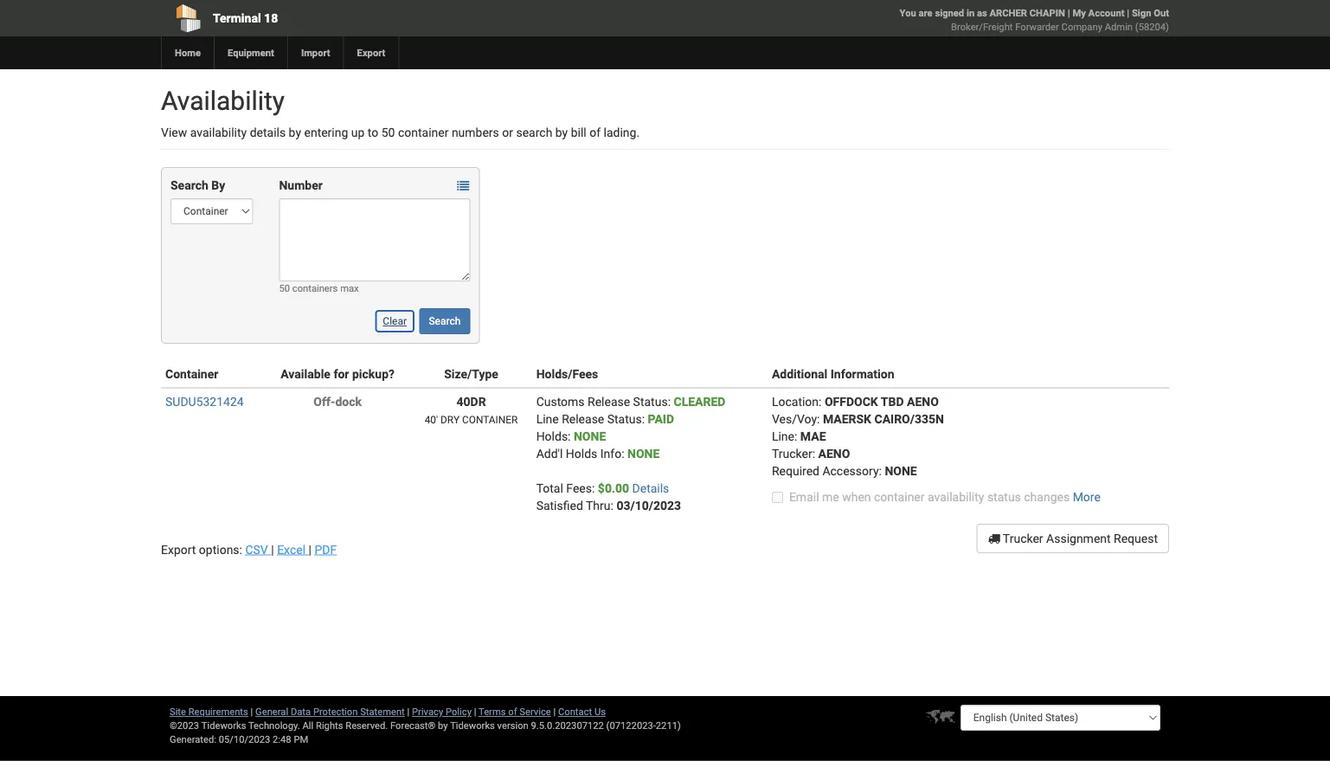 Task type: locate. For each thing, give the bounding box(es) containing it.
availability left status
[[928, 490, 985, 504]]

to
[[368, 125, 379, 139]]

my account link
[[1073, 7, 1125, 19]]

none
[[574, 429, 606, 443], [628, 446, 660, 461], [885, 464, 918, 478]]

email
[[790, 490, 820, 504]]

none inside location : offdock tbd aeno ves/voy: maersk cairo/335n line: mae trucker: aeno required accessory : none
[[885, 464, 918, 478]]

18
[[264, 11, 278, 25]]

0 horizontal spatial availability
[[190, 125, 247, 139]]

customs
[[537, 394, 585, 409]]

0 vertical spatial export
[[357, 47, 386, 58]]

|
[[1068, 7, 1071, 19], [1128, 7, 1130, 19], [271, 543, 274, 557], [309, 543, 312, 557], [251, 706, 253, 717], [407, 706, 410, 717], [474, 706, 477, 717], [554, 706, 556, 717]]

export
[[357, 47, 386, 58], [161, 543, 196, 557]]

number
[[279, 178, 323, 192]]

50 left 'containers' at left
[[279, 283, 290, 294]]

search inside button
[[429, 315, 461, 327]]

0 vertical spatial search
[[171, 178, 209, 192]]

search button
[[420, 308, 470, 334]]

1 horizontal spatial of
[[590, 125, 601, 139]]

home link
[[161, 36, 214, 69]]

customs release status : cleared line release status : paid holds: none add'l holds info: none
[[537, 394, 726, 461]]

none right info:
[[628, 446, 660, 461]]

0 horizontal spatial search
[[171, 178, 209, 192]]

search for search
[[429, 315, 461, 327]]

0 vertical spatial aeno
[[907, 394, 939, 409]]

status up paid
[[634, 394, 668, 409]]

search for search by
[[171, 178, 209, 192]]

status
[[634, 394, 668, 409], [608, 412, 642, 426]]

maersk
[[823, 412, 872, 426]]

0 vertical spatial release
[[588, 394, 631, 409]]

available for pickup?
[[281, 367, 395, 381]]

entering
[[304, 125, 348, 139]]

line
[[537, 412, 559, 426]]

1 vertical spatial availability
[[928, 490, 985, 504]]

holds/fees
[[537, 367, 599, 381]]

forecast®
[[391, 720, 436, 731]]

1 horizontal spatial by
[[438, 720, 448, 731]]

0 horizontal spatial aeno
[[819, 446, 851, 461]]

1 vertical spatial none
[[628, 446, 660, 461]]

0 vertical spatial availability
[[190, 125, 247, 139]]

by down privacy policy link
[[438, 720, 448, 731]]

none up "holds"
[[574, 429, 606, 443]]

of up version
[[509, 706, 517, 717]]

info:
[[601, 446, 625, 461]]

by left bill
[[556, 125, 568, 139]]

off-dock
[[314, 394, 362, 409]]

0 horizontal spatial export
[[161, 543, 196, 557]]

search right clear
[[429, 315, 461, 327]]

container
[[398, 125, 449, 139], [875, 490, 925, 504]]

terminal
[[213, 11, 261, 25]]

50 right 'to'
[[382, 125, 395, 139]]

1 vertical spatial container
[[875, 490, 925, 504]]

| up the forecast® at the left bottom
[[407, 706, 410, 717]]

release
[[588, 394, 631, 409], [562, 412, 605, 426]]

40dr 40' dry container
[[425, 394, 518, 426]]

1 vertical spatial search
[[429, 315, 461, 327]]

thru:
[[586, 498, 614, 513]]

1 horizontal spatial aeno
[[907, 394, 939, 409]]

export down terminal 18 link
[[357, 47, 386, 58]]

0 vertical spatial of
[[590, 125, 601, 139]]

©2023 tideworks
[[170, 720, 246, 731]]

by
[[212, 178, 225, 192]]

available
[[281, 367, 331, 381]]

excel link
[[277, 543, 309, 557]]

export for export options: csv | excel | pdf
[[161, 543, 196, 557]]

of right bill
[[590, 125, 601, 139]]

trucker assignment request button
[[977, 524, 1170, 553]]

aeno up cairo/335n
[[907, 394, 939, 409]]

container right 'to'
[[398, 125, 449, 139]]

0 horizontal spatial 50
[[279, 283, 290, 294]]

pickup?
[[352, 367, 395, 381]]

sign
[[1133, 7, 1152, 19]]

service
[[520, 706, 551, 717]]

| left sign
[[1128, 7, 1130, 19]]

0 vertical spatial container
[[398, 125, 449, 139]]

aeno up accessory at the bottom right
[[819, 446, 851, 461]]

2 horizontal spatial none
[[885, 464, 918, 478]]

by
[[289, 125, 301, 139], [556, 125, 568, 139], [438, 720, 448, 731]]

50
[[382, 125, 395, 139], [279, 283, 290, 294]]

protection
[[313, 706, 358, 717]]

fees:
[[567, 481, 595, 495]]

equipment
[[228, 47, 274, 58]]

paid
[[648, 412, 675, 426]]

pm
[[294, 734, 308, 745]]

1 horizontal spatial export
[[357, 47, 386, 58]]

bill
[[571, 125, 587, 139]]

container right when
[[875, 490, 925, 504]]

2 vertical spatial none
[[885, 464, 918, 478]]

more
[[1073, 490, 1101, 504]]

pdf link
[[315, 543, 337, 557]]

trucker
[[1004, 531, 1044, 546]]

0 horizontal spatial container
[[398, 125, 449, 139]]

0 vertical spatial 50
[[382, 125, 395, 139]]

export left options:
[[161, 543, 196, 557]]

availability down availability
[[190, 125, 247, 139]]

excel
[[277, 543, 306, 557]]

1 vertical spatial export
[[161, 543, 196, 557]]

site requirements link
[[170, 706, 248, 717]]

search
[[517, 125, 553, 139]]

1 horizontal spatial search
[[429, 315, 461, 327]]

| left general
[[251, 706, 253, 717]]

request
[[1115, 531, 1159, 546]]

required
[[772, 464, 820, 478]]

40'
[[425, 413, 438, 426]]

by right details
[[289, 125, 301, 139]]

trucker assignment request
[[1001, 531, 1159, 546]]

availability
[[161, 85, 285, 116]]

0 horizontal spatial none
[[574, 429, 606, 443]]

container
[[165, 367, 219, 381]]

location
[[772, 394, 819, 409]]

for
[[334, 367, 349, 381]]

0 horizontal spatial of
[[509, 706, 517, 717]]

data
[[291, 706, 311, 717]]

None checkbox
[[772, 492, 784, 503]]

none right accessory at the bottom right
[[885, 464, 918, 478]]

search left by
[[171, 178, 209, 192]]

lading.
[[604, 125, 640, 139]]

ves/voy:
[[772, 412, 820, 426]]

search by
[[171, 178, 225, 192]]

1 horizontal spatial availability
[[928, 490, 985, 504]]

more link
[[1073, 490, 1101, 504]]

release down 'customs'
[[562, 412, 605, 426]]

05/10/2023
[[219, 734, 270, 745]]

availability
[[190, 125, 247, 139], [928, 490, 985, 504]]

1 horizontal spatial 50
[[382, 125, 395, 139]]

03/10/2023
[[617, 498, 682, 513]]

release right 'customs'
[[588, 394, 631, 409]]

line:
[[772, 429, 798, 443]]

details
[[633, 481, 670, 495]]

1 vertical spatial of
[[509, 706, 517, 717]]

: left paid
[[642, 412, 645, 426]]

status left paid
[[608, 412, 642, 426]]

1 horizontal spatial none
[[628, 446, 660, 461]]

1 vertical spatial aeno
[[819, 446, 851, 461]]



Task type: vqa. For each thing, say whether or not it's contained in the screenshot.
the bottommost pickup
no



Task type: describe. For each thing, give the bounding box(es) containing it.
broker/freight
[[952, 21, 1014, 32]]

none for line:
[[885, 464, 918, 478]]

: down cairo/335n
[[879, 464, 882, 478]]

my
[[1073, 7, 1087, 19]]

sudu5321424
[[165, 394, 244, 409]]

off-
[[314, 394, 335, 409]]

accessory
[[823, 464, 879, 478]]

clear button
[[374, 308, 417, 334]]

admin
[[1106, 21, 1134, 32]]

of inside site requirements | general data protection statement | privacy policy | terms of service | contact us ©2023 tideworks technology. all rights reserved. forecast® by tideworks version 9.5.0.202307122 (07122023-2211) generated: 05/10/2023 2:48 pm
[[509, 706, 517, 717]]

options:
[[199, 543, 242, 557]]

show list image
[[457, 180, 470, 192]]

trucker:
[[772, 446, 816, 461]]

cleared
[[674, 394, 726, 409]]

statement
[[360, 706, 405, 717]]

add'l
[[537, 446, 563, 461]]

email me when container availability status changes more
[[790, 490, 1101, 504]]

total fees: $0.00 details satisfied thru: 03/10/2023
[[537, 481, 682, 513]]

additional
[[772, 367, 828, 381]]

export link
[[343, 36, 399, 69]]

assignment
[[1047, 531, 1112, 546]]

clear
[[383, 315, 407, 327]]

reserved.
[[346, 720, 388, 731]]

satisfied
[[537, 498, 583, 513]]

contact
[[559, 706, 592, 717]]

| left my
[[1068, 7, 1071, 19]]

general data protection statement link
[[256, 706, 405, 717]]

as
[[978, 7, 988, 19]]

generated:
[[170, 734, 216, 745]]

| right csv
[[271, 543, 274, 557]]

0 vertical spatial none
[[574, 429, 606, 443]]

export options: csv | excel | pdf
[[161, 543, 337, 557]]

tideworks
[[450, 720, 495, 731]]

(58204)
[[1136, 21, 1170, 32]]

terms
[[479, 706, 506, 717]]

signed
[[936, 7, 965, 19]]

container
[[462, 413, 518, 426]]

40dr
[[457, 394, 486, 409]]

containers
[[292, 283, 338, 294]]

: up paid
[[668, 394, 671, 409]]

terminal 18 link
[[161, 0, 566, 36]]

export for export
[[357, 47, 386, 58]]

me
[[823, 490, 840, 504]]

in
[[967, 7, 975, 19]]

chapin
[[1030, 7, 1066, 19]]

size/type
[[444, 367, 499, 381]]

are
[[919, 7, 933, 19]]

technology.
[[249, 720, 300, 731]]

view availability details by entering up to 50 container numbers or search by bill of lading.
[[161, 125, 640, 139]]

1 vertical spatial release
[[562, 412, 605, 426]]

privacy
[[412, 706, 444, 717]]

archer
[[990, 7, 1028, 19]]

none for holds:
[[628, 446, 660, 461]]

| up tideworks
[[474, 706, 477, 717]]

1 vertical spatial 50
[[279, 283, 290, 294]]

pdf
[[315, 543, 337, 557]]

changes
[[1025, 490, 1070, 504]]

2 horizontal spatial by
[[556, 125, 568, 139]]

terminal 18
[[213, 11, 278, 25]]

details link
[[633, 481, 670, 495]]

tbd
[[881, 394, 904, 409]]

additional information
[[772, 367, 895, 381]]

: up ves/voy:
[[819, 394, 822, 409]]

site requirements | general data protection statement | privacy policy | terms of service | contact us ©2023 tideworks technology. all rights reserved. forecast® by tideworks version 9.5.0.202307122 (07122023-2211) generated: 05/10/2023 2:48 pm
[[170, 706, 681, 745]]

holds
[[566, 446, 598, 461]]

home
[[175, 47, 201, 58]]

us
[[595, 706, 606, 717]]

holds:
[[537, 429, 571, 443]]

site
[[170, 706, 186, 717]]

account
[[1089, 7, 1125, 19]]

company
[[1062, 21, 1103, 32]]

| left pdf at the bottom of the page
[[309, 543, 312, 557]]

by inside site requirements | general data protection statement | privacy policy | terms of service | contact us ©2023 tideworks technology. all rights reserved. forecast® by tideworks version 9.5.0.202307122 (07122023-2211) generated: 05/10/2023 2:48 pm
[[438, 720, 448, 731]]

Number text field
[[279, 198, 470, 281]]

details
[[250, 125, 286, 139]]

policy
[[446, 706, 472, 717]]

1 vertical spatial status
[[608, 412, 642, 426]]

csv
[[245, 543, 268, 557]]

| up 9.5.0.202307122
[[554, 706, 556, 717]]

truck image
[[989, 532, 1001, 544]]

1 horizontal spatial container
[[875, 490, 925, 504]]

up
[[351, 125, 365, 139]]

0 horizontal spatial by
[[289, 125, 301, 139]]

requirements
[[189, 706, 248, 717]]

50 containers max
[[279, 283, 359, 294]]

sudu5321424 link
[[165, 394, 244, 409]]

contact us link
[[559, 706, 606, 717]]

(07122023-
[[607, 720, 656, 731]]

view
[[161, 125, 187, 139]]

cairo/335n
[[875, 412, 945, 426]]

terms of service link
[[479, 706, 551, 717]]

0 vertical spatial status
[[634, 394, 668, 409]]

total
[[537, 481, 564, 495]]

2211)
[[656, 720, 681, 731]]

dock
[[335, 394, 362, 409]]

offdock
[[825, 394, 879, 409]]



